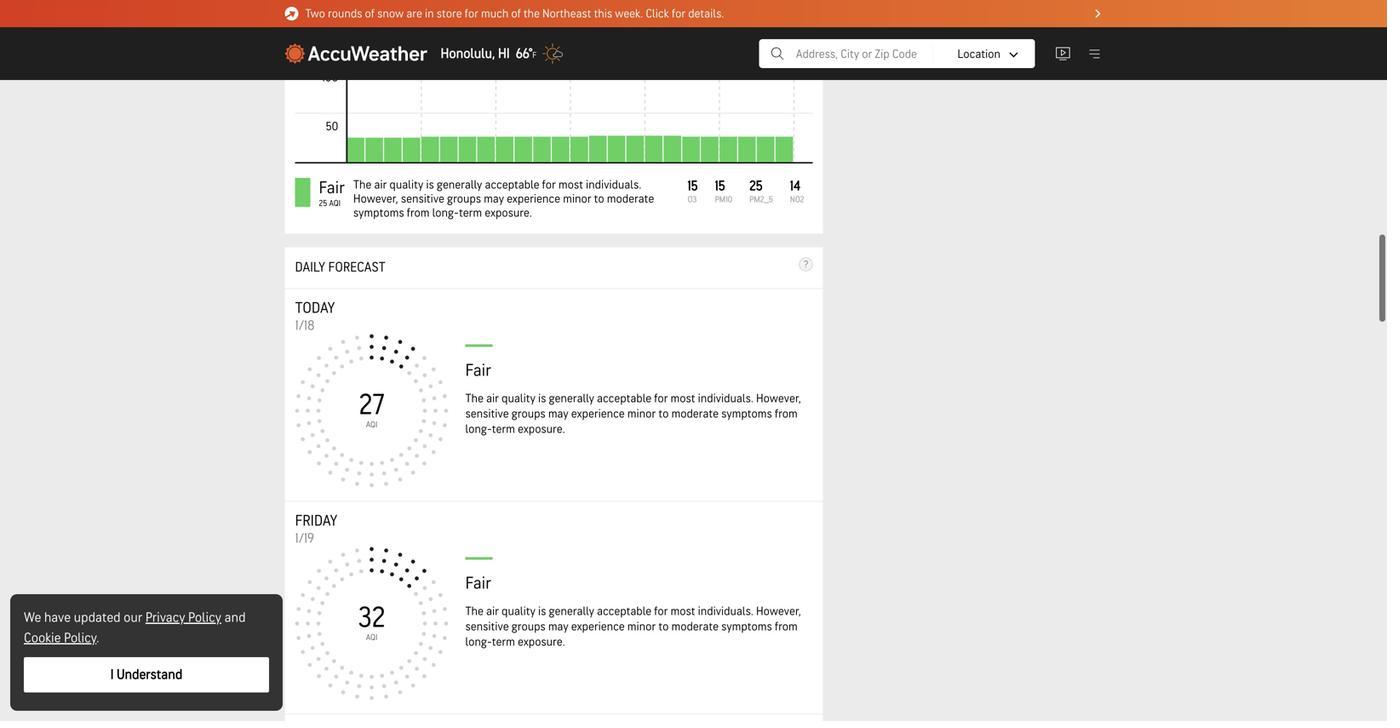 Task type: describe. For each thing, give the bounding box(es) containing it.
chevron down image
[[1010, 52, 1018, 57]]

0 vertical spatial groups
[[447, 192, 481, 206]]

click
[[646, 7, 669, 21]]

15 o3
[[688, 178, 698, 205]]

the for 27
[[466, 392, 484, 406]]

the
[[524, 7, 540, 21]]

is for 27
[[538, 392, 546, 406]]

0 vertical spatial from
[[407, 206, 430, 220]]

individuals. for 27
[[698, 392, 754, 406]]

snow
[[377, 7, 404, 21]]

0 vertical spatial policy
[[188, 610, 221, 627]]

0 vertical spatial experience
[[507, 192, 560, 206]]

groups for 32
[[512, 620, 546, 634]]

i
[[111, 667, 114, 684]]

0 vertical spatial sensitive
[[401, 192, 445, 206]]

we
[[24, 610, 41, 627]]

groups for 27
[[512, 407, 546, 421]]

forecast
[[328, 259, 386, 276]]

0 vertical spatial long-
[[432, 206, 459, 220]]

14
[[790, 178, 801, 195]]

much
[[481, 7, 509, 21]]

tooltip image
[[799, 258, 813, 271]]

aqi for 27
[[366, 420, 378, 430]]

this
[[594, 7, 613, 21]]

acceptable for 27
[[597, 392, 652, 406]]

0 vertical spatial to
[[594, 192, 605, 206]]

is for 32
[[538, 605, 546, 619]]

sensitive for 27
[[466, 407, 509, 421]]

may for 32
[[548, 620, 569, 634]]

privacy
[[146, 610, 185, 627]]

1 of from the left
[[365, 7, 375, 21]]

o3
[[688, 195, 697, 205]]

0 vertical spatial fair
[[319, 178, 345, 198]]

f
[[533, 50, 537, 60]]

0 vertical spatial moderate
[[607, 192, 654, 206]]

aqi inside 'fair 25 aqi'
[[329, 198, 341, 209]]

acceptable for 32
[[597, 605, 652, 619]]

0 vertical spatial however,
[[353, 192, 398, 206]]

0 vertical spatial symptoms
[[353, 206, 404, 220]]

0 vertical spatial air
[[374, 178, 387, 192]]

pm10
[[715, 195, 733, 205]]

honolulu, hi 66° f
[[441, 45, 537, 62]]

hamburger image
[[1087, 46, 1103, 61]]

15 for 15 o3
[[688, 178, 698, 195]]

air for 27
[[486, 392, 499, 406]]

minor for 32
[[628, 620, 656, 634]]

rounds
[[328, 7, 362, 21]]

sensitive for 32
[[466, 620, 509, 634]]

store
[[437, 7, 462, 21]]

quality for 27
[[502, 392, 536, 406]]

minor for 27
[[628, 407, 656, 421]]

two rounds of snow are in store for much of the northeast this week. click for details.
[[305, 7, 724, 21]]

32 aqi
[[358, 602, 386, 643]]

individuals. for 32
[[698, 605, 754, 619]]

0 vertical spatial minor
[[563, 192, 592, 206]]

hi
[[498, 45, 510, 62]]

experience for 32
[[571, 620, 625, 634]]

no2
[[790, 195, 805, 205]]

quality for 32
[[502, 605, 536, 619]]

27 aqi
[[359, 389, 385, 430]]

today 1/18
[[295, 299, 335, 334]]

0 vertical spatial generally
[[437, 178, 482, 192]]



Task type: locate. For each thing, give the bounding box(es) containing it.
aqi inside 32 aqi
[[366, 633, 378, 643]]

honolulu,
[[441, 45, 495, 62]]

may for 27
[[548, 407, 569, 421]]

25 right '15 pm10'
[[750, 178, 763, 195]]

experience
[[507, 192, 560, 206], [571, 407, 625, 421], [571, 620, 625, 634]]

and
[[224, 610, 246, 627]]

aqi for 32
[[366, 633, 378, 643]]

1 horizontal spatial policy
[[188, 610, 221, 627]]

the air quality is generally acceptable for most individuals. however, sensitive groups may experience minor to moderate symptoms from long-term exposure. for 32
[[466, 605, 801, 649]]

are
[[407, 7, 422, 21]]

to for 27
[[659, 407, 669, 421]]

2 vertical spatial to
[[659, 620, 669, 634]]

15
[[688, 178, 698, 195], [715, 178, 726, 195]]

2 vertical spatial exposure.
[[518, 635, 565, 649]]

2 vertical spatial fair
[[466, 574, 491, 594]]

location
[[958, 47, 1001, 61]]

0 horizontal spatial policy
[[64, 630, 96, 647]]

air
[[374, 178, 387, 192], [486, 392, 499, 406], [486, 605, 499, 619]]

northeast
[[543, 7, 592, 21]]

in
[[425, 7, 434, 21]]

0 vertical spatial may
[[484, 192, 504, 206]]

policy
[[188, 610, 221, 627], [64, 630, 96, 647]]

0 horizontal spatial 15
[[688, 178, 698, 195]]

1 vertical spatial quality
[[502, 392, 536, 406]]

generally
[[437, 178, 482, 192], [549, 392, 594, 406], [549, 605, 594, 619]]

air for 32
[[486, 605, 499, 619]]

fair
[[319, 178, 345, 198], [466, 361, 491, 381], [466, 574, 491, 594]]

1 vertical spatial term
[[492, 422, 515, 437]]

fair 25 aqi
[[319, 178, 345, 209]]

generally for 32
[[549, 605, 594, 619]]

15 inside '15 pm10'
[[715, 178, 726, 195]]

to for 32
[[659, 620, 669, 634]]

of
[[365, 7, 375, 21], [511, 7, 521, 21]]

however, for 27
[[756, 392, 801, 406]]

2 vertical spatial however,
[[756, 605, 801, 619]]

1 horizontal spatial 25
[[750, 178, 763, 195]]

symptoms
[[353, 206, 404, 220], [722, 407, 772, 421], [722, 620, 772, 634]]

2 vertical spatial may
[[548, 620, 569, 634]]

moderate for 27
[[672, 407, 719, 421]]

groups
[[447, 192, 481, 206], [512, 407, 546, 421], [512, 620, 546, 634]]

aqi inside 27 aqi
[[366, 420, 378, 430]]

0 vertical spatial the
[[353, 178, 372, 192]]

2 15 from the left
[[715, 178, 726, 195]]

32
[[358, 602, 386, 636]]

2 vertical spatial aqi
[[366, 633, 378, 643]]

1 vertical spatial moderate
[[672, 407, 719, 421]]

pm2_5
[[750, 195, 773, 205]]

1 vertical spatial minor
[[628, 407, 656, 421]]

1 horizontal spatial of
[[511, 7, 521, 21]]

most
[[559, 178, 583, 192], [671, 392, 696, 406], [671, 605, 696, 619]]

2 vertical spatial acceptable
[[597, 605, 652, 619]]

1 vertical spatial aqi
[[366, 420, 378, 430]]

from for 32
[[775, 620, 798, 634]]

to
[[594, 192, 605, 206], [659, 407, 669, 421], [659, 620, 669, 634]]

1 vertical spatial groups
[[512, 407, 546, 421]]

i understand
[[111, 667, 182, 684]]

friday
[[295, 512, 338, 531]]

individuals.
[[586, 178, 642, 192], [698, 392, 754, 406], [698, 605, 754, 619]]

1 vertical spatial sensitive
[[466, 407, 509, 421]]

2 vertical spatial symptoms
[[722, 620, 772, 634]]

today
[[295, 299, 335, 318]]

2 vertical spatial minor
[[628, 620, 656, 634]]

fair for 32
[[466, 574, 491, 594]]

policy left and
[[188, 610, 221, 627]]

acceptable
[[485, 178, 540, 192], [597, 392, 652, 406], [597, 605, 652, 619]]

2 vertical spatial the
[[466, 605, 484, 619]]

aqi
[[329, 198, 341, 209], [366, 420, 378, 430], [366, 633, 378, 643]]

the
[[353, 178, 372, 192], [466, 392, 484, 406], [466, 605, 484, 619]]

cookie policy link
[[24, 630, 96, 647]]

most for 27
[[671, 392, 696, 406]]

term for 27
[[492, 422, 515, 437]]

however,
[[353, 192, 398, 206], [756, 392, 801, 406], [756, 605, 801, 619]]

two rounds of snow are in store for much of the northeast this week. click for details. link
[[285, 0, 1103, 27]]

of left the the
[[511, 7, 521, 21]]

0 vertical spatial quality
[[390, 178, 424, 192]]

0 horizontal spatial 25
[[319, 198, 327, 209]]

1 vertical spatial however,
[[756, 392, 801, 406]]

1 horizontal spatial 15
[[715, 178, 726, 195]]

experience for 27
[[571, 407, 625, 421]]

2 vertical spatial individuals.
[[698, 605, 754, 619]]

exposure. for 27
[[518, 422, 565, 437]]

0 vertical spatial 25
[[750, 178, 763, 195]]

1 vertical spatial individuals.
[[698, 392, 754, 406]]

search image
[[770, 43, 786, 64]]

daily
[[295, 259, 325, 276]]

updated
[[74, 610, 121, 627]]

25 inside 25 pm2_5
[[750, 178, 763, 195]]

2 vertical spatial is
[[538, 605, 546, 619]]

1 vertical spatial symptoms
[[722, 407, 772, 421]]

1 vertical spatial fair
[[466, 361, 491, 381]]

long- for 27
[[466, 422, 492, 437]]

1 vertical spatial most
[[671, 392, 696, 406]]

15 pm10
[[715, 178, 733, 205]]

friday 1/19
[[295, 512, 338, 547]]

from
[[407, 206, 430, 220], [775, 407, 798, 421], [775, 620, 798, 634]]

two
[[305, 7, 325, 21]]

0 vertical spatial aqi
[[329, 198, 341, 209]]

2 vertical spatial groups
[[512, 620, 546, 634]]

chevron right image
[[1096, 9, 1101, 18]]

sensitive
[[401, 192, 445, 206], [466, 407, 509, 421], [466, 620, 509, 634]]

2 vertical spatial most
[[671, 605, 696, 619]]

0 vertical spatial exposure.
[[485, 206, 532, 220]]

1 vertical spatial from
[[775, 407, 798, 421]]

week.
[[615, 7, 643, 21]]

fair for 27
[[466, 361, 491, 381]]

66°
[[516, 45, 533, 62]]

0 vertical spatial is
[[426, 178, 434, 192]]

long-
[[432, 206, 459, 220], [466, 422, 492, 437], [466, 635, 492, 649]]

1 15 from the left
[[688, 178, 698, 195]]

Address, City or Zip Code text field
[[796, 47, 1001, 61]]

minor
[[563, 192, 592, 206], [628, 407, 656, 421], [628, 620, 656, 634]]

1/19
[[295, 531, 314, 547]]

2 vertical spatial term
[[492, 635, 515, 649]]

2 vertical spatial experience
[[571, 620, 625, 634]]

0 vertical spatial term
[[459, 206, 482, 220]]

25
[[750, 178, 763, 195], [319, 198, 327, 209]]

may
[[484, 192, 504, 206], [548, 407, 569, 421], [548, 620, 569, 634]]

symptoms for 27
[[722, 407, 772, 421]]

quality
[[390, 178, 424, 192], [502, 392, 536, 406], [502, 605, 536, 619]]

privacy policy link
[[146, 610, 221, 627]]

1 vertical spatial air
[[486, 392, 499, 406]]

1 vertical spatial to
[[659, 407, 669, 421]]

the for 32
[[466, 605, 484, 619]]

moderate
[[607, 192, 654, 206], [672, 407, 719, 421], [672, 620, 719, 634]]

generally for 27
[[549, 392, 594, 406]]

1 vertical spatial generally
[[549, 392, 594, 406]]

is
[[426, 178, 434, 192], [538, 392, 546, 406], [538, 605, 546, 619]]

2 vertical spatial the air quality is generally acceptable for most individuals. however, sensitive groups may experience minor to moderate symptoms from long-term exposure.
[[466, 605, 801, 649]]

the air quality is generally acceptable for most individuals. however, sensitive groups may experience minor to moderate symptoms from long-term exposure. for 27
[[466, 392, 801, 437]]

2 vertical spatial long-
[[466, 635, 492, 649]]

0 vertical spatial individuals.
[[586, 178, 642, 192]]

1 vertical spatial acceptable
[[597, 392, 652, 406]]

14 no2
[[790, 178, 805, 205]]

25 pm2_5
[[750, 178, 773, 205]]

breaking news image
[[285, 7, 299, 20]]

from for 27
[[775, 407, 798, 421]]

1 vertical spatial policy
[[64, 630, 96, 647]]

2 vertical spatial quality
[[502, 605, 536, 619]]

15 left '15 pm10'
[[688, 178, 698, 195]]

15 for 15 pm10
[[715, 178, 726, 195]]

2 vertical spatial air
[[486, 605, 499, 619]]

.
[[96, 630, 99, 647]]

we have updated our privacy policy and cookie policy .
[[24, 610, 246, 647]]

the air quality is generally acceptable for most individuals. however, sensitive groups may experience minor to moderate symptoms from long-term exposure.
[[353, 178, 654, 220], [466, 392, 801, 437], [466, 605, 801, 649]]

2 vertical spatial moderate
[[672, 620, 719, 634]]

2 of from the left
[[511, 7, 521, 21]]

have
[[44, 610, 71, 627]]

1 vertical spatial experience
[[571, 407, 625, 421]]

our
[[124, 610, 142, 627]]

cookie
[[24, 630, 61, 647]]

term
[[459, 206, 482, 220], [492, 422, 515, 437], [492, 635, 515, 649]]

for
[[465, 7, 479, 21], [672, 7, 686, 21], [542, 178, 556, 192], [654, 392, 668, 406], [654, 605, 668, 619]]

1/18
[[295, 318, 315, 334]]

1 vertical spatial the
[[466, 392, 484, 406]]

1 vertical spatial exposure.
[[518, 422, 565, 437]]

policy down updated
[[64, 630, 96, 647]]

details.
[[689, 7, 724, 21]]

long- for 32
[[466, 635, 492, 649]]

term for 32
[[492, 635, 515, 649]]

daily forecast
[[295, 259, 386, 276]]

1 vertical spatial long-
[[466, 422, 492, 437]]

1 vertical spatial may
[[548, 407, 569, 421]]

however, for 32
[[756, 605, 801, 619]]

exposure. for 32
[[518, 635, 565, 649]]

1 vertical spatial is
[[538, 392, 546, 406]]

25 inside 'fair 25 aqi'
[[319, 198, 327, 209]]

0 horizontal spatial of
[[365, 7, 375, 21]]

symptoms for 32
[[722, 620, 772, 634]]

understand
[[117, 667, 182, 684]]

exposure.
[[485, 206, 532, 220], [518, 422, 565, 437], [518, 635, 565, 649]]

1 vertical spatial 25
[[319, 198, 327, 209]]

0 vertical spatial the air quality is generally acceptable for most individuals. however, sensitive groups may experience minor to moderate symptoms from long-term exposure.
[[353, 178, 654, 220]]

0 vertical spatial most
[[559, 178, 583, 192]]

2 vertical spatial from
[[775, 620, 798, 634]]

15 right 15 o3
[[715, 178, 726, 195]]

1 vertical spatial the air quality is generally acceptable for most individuals. however, sensitive groups may experience minor to moderate symptoms from long-term exposure.
[[466, 392, 801, 437]]

27
[[359, 389, 385, 423]]

of left snow on the top of page
[[365, 7, 375, 21]]

0 vertical spatial acceptable
[[485, 178, 540, 192]]

moderate for 32
[[672, 620, 719, 634]]

25 up daily
[[319, 198, 327, 209]]

2 vertical spatial sensitive
[[466, 620, 509, 634]]

most for 32
[[671, 605, 696, 619]]

2 vertical spatial generally
[[549, 605, 594, 619]]



Task type: vqa. For each thing, say whether or not it's contained in the screenshot.
outside
no



